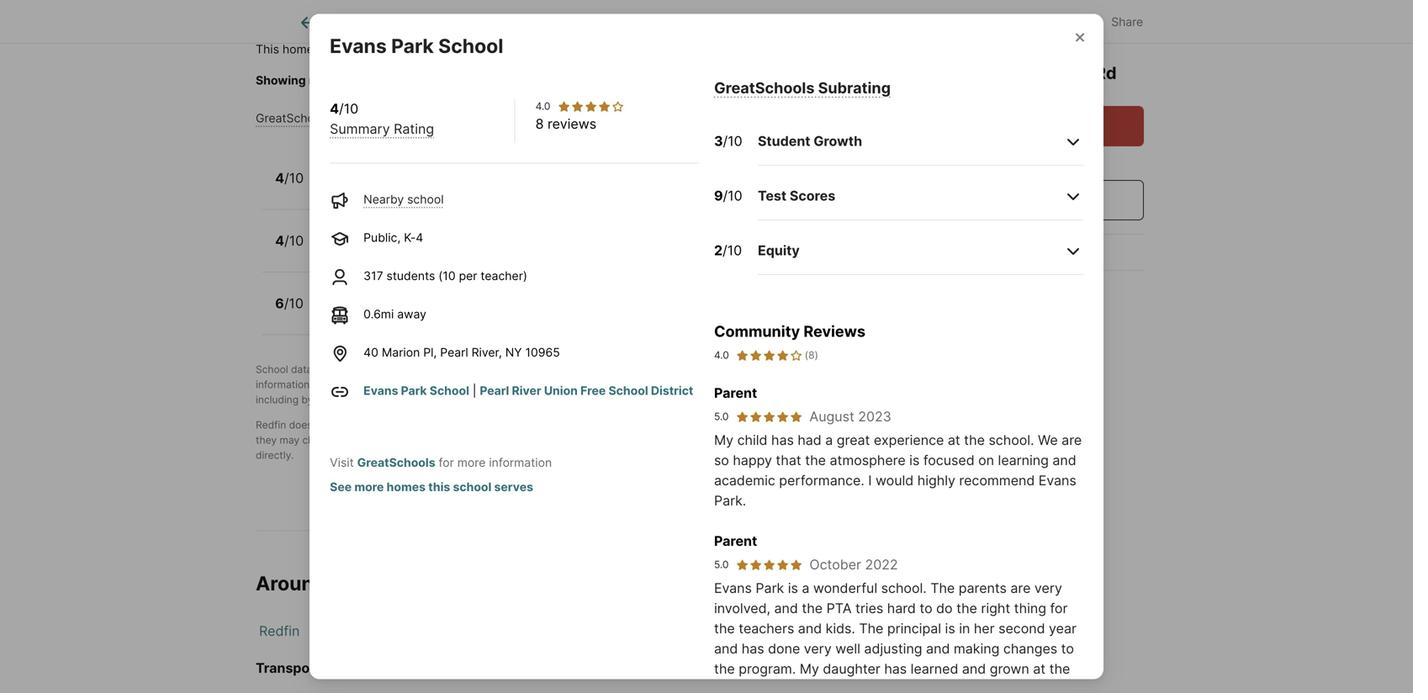 Task type: vqa. For each thing, say whether or not it's contained in the screenshot.
information inside , A Nonprofit Organization. Redfin Recommends Buyers And Renters Use Greatschools Information And Ratings As A
yes



Task type: describe. For each thing, give the bounding box(es) containing it.
4 /10 summary rating
[[330, 100, 434, 137]]

contacting
[[316, 394, 367, 406]]

0 horizontal spatial for
[[439, 455, 454, 470]]

1 vertical spatial has
[[742, 641, 764, 657]]

is left in
[[945, 620, 955, 637]]

• down avenue
[[385, 181, 392, 195]]

website
[[583, 73, 626, 87]]

use
[[765, 363, 782, 376]]

may
[[280, 434, 300, 446]]

rating 5.0 out of 5 element for child
[[736, 410, 803, 423]]

year
[[1049, 620, 1077, 637]]

and up teachers at the right of page
[[774, 600, 798, 617]]

community reviews
[[714, 322, 866, 341]]

nonprofit
[[463, 363, 507, 376]]

school left data
[[256, 363, 288, 376]]

0 horizontal spatial the
[[859, 620, 884, 637]]

and down making
[[962, 661, 986, 677]]

0 vertical spatial free
[[488, 42, 514, 56]]

my child has had a great experience at the school. we are so happy that the atmosphere is focused on learning and academic performance. i would highly recommend evans park.
[[714, 432, 1082, 509]]

to inside first step, and conduct their own investigation to determine their desired schools or school districts, including by contacting and visiting the schools themselves.
[[613, 379, 622, 391]]

thing
[[1014, 600, 1046, 617]]

12
[[375, 306, 388, 320]]

is for wonderful
[[788, 580, 798, 596]]

used
[[739, 419, 762, 431]]

public, inside franklin avenue school public, k-4 • nearby school • 0.3mi
[[322, 181, 359, 195]]

has inside the my child has had a great experience at the school. we are so happy that the atmosphere is focused on learning and academic performance. i would highly recommend evans park.
[[771, 432, 794, 448]]

districts,
[[826, 379, 867, 391]]

within
[[329, 42, 363, 56]]

scores
[[790, 188, 835, 204]]

school service boundaries are intended to be used as a reference only; they may change and are not
[[256, 419, 858, 446]]

evans park school element
[[330, 14, 524, 58]]

school inside school service boundaries are intended to be used as a reference only; they may change and are not
[[519, 419, 552, 431]]

share
[[1111, 15, 1143, 29]]

please
[[402, 73, 439, 87]]

equity button
[[758, 227, 1083, 275]]

or inside first step, and conduct their own investigation to determine their desired schools or school districts, including by contacting and visiting the schools themselves.
[[779, 379, 789, 391]]

school inside first step, and conduct their own investigation to determine their desired schools or school districts, including by contacting and visiting the schools themselves.
[[791, 379, 823, 391]]

1 vertical spatial very
[[804, 641, 832, 657]]

1 horizontal spatial rockland
[[1015, 63, 1091, 83]]

renters
[[728, 363, 762, 376]]

parents
[[959, 580, 1007, 596]]

experience
[[874, 432, 944, 448]]

showing nearby schools. please check the school district website to see all schools serving this home.
[[256, 73, 831, 87]]

the left the program.
[[714, 661, 735, 677]]

loves
[[787, 681, 820, 693]]

1 horizontal spatial pearl
[[440, 345, 468, 360]]

2 vertical spatial pearl
[[480, 384, 509, 398]]

school down avenue
[[407, 192, 444, 206]]

0 vertical spatial home
[[282, 42, 314, 56]]

evans for evans park school public, k-4 • nearby school • 0.6mi
[[322, 225, 362, 241]]

the up on
[[964, 432, 985, 448]]

buyers
[[672, 363, 705, 376]]

only;
[[836, 419, 858, 431]]

for inside the evans park is a wonderful school. the parents are very involved, and the pta tries hard to do the right thing for the teachers and kids. the principal is in her second year and has done very well adjusting and making changes to the program. my daughter has learned and grown at the school and loves the school and all the friends she
[[1050, 600, 1068, 617]]

to
[[530, 434, 542, 446]]

information inside , a nonprofit organization. redfin recommends buyers and renters use greatschools information and ratings as a
[[256, 379, 310, 391]]

recommend
[[959, 472, 1035, 489]]

provided
[[326, 363, 368, 376]]

park for evans park is a wonderful school. the parents are very involved, and the pta tries hard to do the right thing for the teachers and kids. the principal is in her second year and has done very well adjusting and making changes to the program. my daughter has learned and grown at the school and loves the school and all the friends she
[[756, 580, 784, 596]]

• right 12
[[391, 306, 398, 320]]

and up contacting
[[312, 379, 330, 391]]

evans for evans park school | pearl river union free school district
[[364, 384, 398, 398]]

wonderful
[[813, 580, 877, 596]]

boundaries
[[592, 419, 645, 431]]

at inside the my child has had a great experience at the school. we are so happy that the atmosphere is focused on learning and academic performance. i would highly recommend evans park.
[[948, 432, 960, 448]]

4 inside evans park school public, k-4 • nearby school • 0.6mi
[[374, 244, 382, 258]]

school. inside the my child has had a great experience at the school. we are so happy that the atmosphere is focused on learning and academic performance. i would highly recommend evans park.
[[989, 432, 1034, 448]]

public, k-4
[[364, 230, 423, 245]]

evans park is a wonderful school. the parents are very involved, and the pta tries hard to do the right thing for the teachers and kids. the principal is in her second year and has done very well adjusting and making changes to the program. my daughter has learned and grown at the school and loves the school and all the friends she
[[714, 580, 1077, 693]]

1 horizontal spatial 203
[[978, 63, 1011, 83]]

school up showing nearby schools. please check the school district website to see all schools serving this home.
[[516, 42, 556, 56]]

the down the had
[[805, 452, 826, 468]]

organization.
[[509, 363, 571, 376]]

3 /10
[[714, 133, 742, 149]]

0 vertical spatial rd
[[1095, 63, 1117, 83]]

0 vertical spatial or
[[1019, 155, 1033, 171]]

0 horizontal spatial 4.0
[[535, 100, 550, 112]]

0 vertical spatial pearl river union free school district link
[[387, 42, 601, 56]]

growth
[[814, 133, 862, 149]]

1 horizontal spatial very
[[1035, 580, 1062, 596]]

change
[[302, 434, 338, 446]]

making
[[954, 641, 1000, 657]]

1 vertical spatial 203
[[330, 572, 369, 595]]

this inside evans park school dialog
[[428, 480, 450, 494]]

the left pta
[[802, 600, 823, 617]]

rating down please
[[390, 111, 425, 125]]

(845) 735-3020 button
[[908, 235, 1144, 270]]

redfin does not endorse or guarantee this information.
[[256, 419, 516, 431]]

would
[[876, 472, 914, 489]]

are up enrollment
[[648, 419, 663, 431]]

teachers
[[739, 620, 794, 637]]

is for the
[[317, 42, 326, 56]]

october 2022
[[810, 556, 898, 573]]

0.3mi for public,
[[511, 306, 541, 320]]

0 vertical spatial district
[[541, 73, 579, 87]]

0.3mi for school
[[489, 181, 519, 195]]

away
[[397, 307, 426, 321]]

to inside guaranteed to be accurate. to verify school enrollment eligibility, contact the school district directly.
[[455, 434, 465, 446]]

franklin avenue school public, k-4 • nearby school • 0.3mi
[[322, 162, 519, 195]]

• up the teacher)
[[479, 244, 485, 258]]

by inside first step, and conduct their own investigation to determine their desired schools or school districts, including by contacting and visiting the schools themselves.
[[301, 394, 313, 406]]

greatschools up homes
[[357, 455, 435, 470]]

to inside school service boundaries are intended to be used as a reference only; they may change and are not
[[711, 419, 721, 431]]

eligibility,
[[661, 434, 706, 446]]

see more homes this school serves
[[330, 480, 533, 494]]

second
[[998, 620, 1045, 637]]

4 /10 for evans
[[275, 232, 304, 249]]

0 vertical spatial district
[[559, 42, 601, 56]]

school data is provided by greatschools
[[256, 363, 449, 376]]

determine
[[625, 379, 674, 391]]

park for evans park school | pearl river union free school district
[[401, 384, 427, 398]]

school down visit greatschools for more information at the left of the page
[[453, 480, 491, 494]]

1 horizontal spatial 4.0
[[714, 349, 729, 361]]

(845) 735-3020 link
[[908, 235, 1144, 270]]

greatschools up step,
[[385, 363, 449, 376]]

school up that on the bottom right of page
[[766, 434, 798, 446]]

4 up students at top left
[[416, 230, 423, 245]]

greatschools summary rating
[[256, 111, 425, 125]]

investigation
[[549, 379, 610, 391]]

and up desired at bottom
[[707, 363, 725, 376]]

to left the do
[[920, 600, 933, 617]]

they
[[256, 434, 277, 446]]

2 tab from the left
[[551, 3, 681, 43]]

the right the within
[[366, 42, 384, 56]]

10965
[[525, 345, 560, 360]]

are inside the evans park is a wonderful school. the parents are very involved, and the pta tries hard to do the right thing for the teachers and kids. the principal is in her second year and has done very well adjusting and making changes to the program. my daughter has learned and grown at the school and loves the school and all the friends she
[[1011, 580, 1031, 596]]

well
[[836, 641, 860, 657]]

1 vertical spatial pearl river union free school district link
[[480, 384, 693, 398]]

evans park school | pearl river union free school district
[[364, 384, 693, 398]]

principal
[[887, 620, 941, 637]]

as inside school service boundaries are intended to be used as a reference only; they may change and are not
[[765, 419, 776, 431]]

1 vertical spatial schools
[[739, 379, 776, 391]]

message
[[1020, 192, 1079, 208]]

redfin link
[[259, 623, 300, 639]]

see more homes this school serves link
[[330, 480, 533, 494]]

and down ,
[[439, 379, 457, 391]]

endorse
[[334, 419, 373, 431]]

and inside school service boundaries are intended to be used as a reference only; they may change and are not
[[340, 434, 358, 446]]

my inside the evans park is a wonderful school. the parents are very involved, and the pta tries hard to do the right thing for the teachers and kids. the principal is in her second year and has done very well adjusting and making changes to the program. my daughter has learned and grown at the school and loves the school and all the friends she
[[800, 661, 819, 677]]

grown
[[990, 661, 1029, 677]]

3020
[[1044, 244, 1079, 260]]

the inside first step, and conduct their own investigation to determine their desired schools or school districts, including by contacting and visiting the schools themselves.
[[427, 394, 442, 406]]

union inside evans park school dialog
[[544, 384, 578, 398]]

and left kids.
[[798, 620, 822, 637]]

community
[[714, 322, 800, 341]]

• down the teacher)
[[501, 306, 507, 320]]

40
[[364, 345, 378, 360]]

735-
[[1013, 244, 1044, 260]]

park for evans park school
[[391, 34, 434, 58]]

school inside franklin avenue school public, k-4 • nearby school • 0.3mi
[[439, 181, 476, 195]]

and down involved,
[[714, 641, 738, 657]]

that
[[776, 452, 801, 468]]

redfin for redfin does not endorse or guarantee this information.
[[256, 419, 286, 431]]

school down ,
[[430, 384, 469, 398]]

as inside , a nonprofit organization. redfin recommends buyers and renters use greatschools information and ratings as a
[[369, 379, 380, 391]]

school down the program.
[[714, 681, 756, 693]]

district inside guaranteed to be accurate. to verify school enrollment eligibility, contact the school district directly.
[[800, 434, 833, 446]]

the down daughter
[[824, 681, 845, 693]]

4 left "franklin"
[[275, 170, 284, 186]]

we
[[1038, 432, 1058, 448]]

a left first on the bottom left
[[383, 379, 388, 391]]

the down "changes"
[[1049, 661, 1070, 677]]

2022
[[865, 556, 898, 573]]

involved,
[[714, 600, 771, 617]]

is for by
[[315, 363, 323, 376]]

parent for my
[[714, 385, 757, 401]]

and down the program.
[[760, 681, 783, 693]]

1 vertical spatial rating 4.0 out of 5 element
[[736, 348, 803, 363]]

(10
[[438, 269, 456, 283]]

rating inside "4 /10 summary rating"
[[394, 121, 434, 137]]

kids.
[[826, 620, 855, 637]]

0.6mi away
[[364, 307, 426, 321]]

contact
[[709, 434, 745, 446]]

greatschools up student
[[714, 79, 815, 97]]

is inside the my child has had a great experience at the school. we are so happy that the atmosphere is focused on learning and academic performance. i would highly recommend evans park.
[[909, 452, 920, 468]]

0 horizontal spatial all
[[667, 73, 679, 87]]

this up the guaranteed
[[439, 419, 457, 431]]

october
[[810, 556, 861, 573]]

(845)
[[972, 244, 1009, 260]]

0 horizontal spatial more
[[354, 480, 384, 494]]

0 horizontal spatial river
[[420, 42, 449, 56]]

greatschools link
[[357, 455, 435, 470]]

redfin for redfin
[[259, 623, 300, 639]]

student growth button
[[758, 118, 1083, 166]]

school inside evans park school element
[[438, 34, 503, 58]]

2 vertical spatial has
[[884, 661, 907, 677]]

public, inside evans park school dialog
[[364, 230, 401, 245]]



Task type: locate. For each thing, give the bounding box(es) containing it.
be inside school service boundaries are intended to be used as a reference only; they may change and are not
[[724, 419, 736, 431]]

0 vertical spatial has
[[771, 432, 794, 448]]

40 marion pl, pearl river, ny 10965
[[364, 345, 560, 360]]

school inside evans park school public, k-4 • nearby school • 0.6mi
[[398, 225, 443, 241]]

her
[[974, 620, 995, 637]]

has
[[771, 432, 794, 448], [742, 641, 764, 657], [884, 661, 907, 677]]

is down experience
[[909, 452, 920, 468]]

my up loves
[[800, 661, 819, 677]]

1 4 /10 from the top
[[275, 170, 304, 186]]

4 inside "4 /10 summary rating"
[[330, 100, 339, 117]]

1 vertical spatial as
[[765, 419, 776, 431]]

i
[[868, 472, 872, 489]]

school down service
[[574, 434, 605, 446]]

river down organization.
[[512, 384, 541, 398]]

1 vertical spatial my
[[800, 661, 819, 677]]

0 horizontal spatial 0.6mi
[[364, 307, 394, 321]]

do
[[936, 600, 953, 617]]

school down recommends
[[609, 384, 648, 398]]

0 vertical spatial 4 /10
[[275, 170, 304, 186]]

k- up '317'
[[363, 244, 374, 258]]

rating up avenue
[[394, 121, 434, 137]]

rating 5.0 out of 5 element
[[736, 410, 803, 423], [736, 558, 803, 572]]

evans for evans park school
[[330, 34, 387, 58]]

very
[[1035, 580, 1062, 596], [804, 641, 832, 657]]

0.3mi inside franklin avenue school public, k-4 • nearby school • 0.3mi
[[489, 181, 519, 195]]

on
[[978, 452, 994, 468]]

2 horizontal spatial pearl
[[480, 384, 509, 398]]

river inside evans park school dialog
[[512, 384, 541, 398]]

evans inside evans park school public, k-4 • nearby school • 0.6mi
[[322, 225, 362, 241]]

performance.
[[779, 472, 864, 489]]

public, inside 6 /10 public, 8-12 • serves this home • 0.3mi
[[322, 306, 359, 320]]

5.0 for evans
[[714, 558, 729, 571]]

1 5.0 from the top
[[714, 410, 729, 423]]

0 vertical spatial by
[[371, 363, 382, 376]]

rating 5.0 out of 5 element for park
[[736, 558, 803, 572]]

franklin
[[322, 162, 375, 179]]

summary down schools.
[[334, 111, 386, 125]]

2 vertical spatial schools
[[445, 394, 482, 406]]

pearl up ,
[[440, 345, 468, 360]]

had
[[798, 432, 822, 448]]

, a nonprofit organization. redfin recommends buyers and renters use greatschools information and ratings as a
[[256, 363, 849, 391]]

0 horizontal spatial union
[[452, 42, 485, 56]]

school. up learning
[[989, 432, 1034, 448]]

0 horizontal spatial be
[[468, 434, 480, 446]]

by down 40
[[371, 363, 382, 376]]

1 vertical spatial be
[[468, 434, 480, 446]]

1 vertical spatial home
[[466, 306, 498, 320]]

district down the buyers
[[651, 384, 693, 398]]

k- for park
[[363, 244, 374, 258]]

pearl right | in the bottom left of the page
[[480, 384, 509, 398]]

information up serves
[[489, 455, 552, 470]]

nearby inside evans park school dialog
[[364, 192, 404, 206]]

share button
[[1074, 4, 1157, 38]]

0 vertical spatial at
[[948, 432, 960, 448]]

k- for avenue
[[363, 181, 374, 195]]

are down "endorse"
[[361, 434, 376, 446]]

check
[[443, 73, 476, 87]]

evans inside the my child has had a great experience at the school. we are so happy that the atmosphere is focused on learning and academic performance. i would highly recommend evans park.
[[1039, 472, 1076, 489]]

0 vertical spatial rockland
[[1015, 63, 1091, 83]]

0 horizontal spatial school.
[[881, 580, 927, 596]]

4 inside franklin avenue school public, k-4 • nearby school • 0.3mi
[[374, 181, 382, 195]]

school inside franklin avenue school public, k-4 • nearby school • 0.3mi
[[431, 162, 476, 179]]

2 parent from the top
[[714, 533, 757, 549]]

nearby for avenue
[[395, 181, 436, 195]]

reference
[[787, 419, 833, 431]]

is right data
[[315, 363, 323, 376]]

pearl up please
[[387, 42, 417, 56]]

2 horizontal spatial has
[[884, 661, 907, 677]]

0.3mi inside 6 /10 public, 8-12 • serves this home • 0.3mi
[[511, 306, 541, 320]]

send a message
[[973, 192, 1079, 208]]

schools
[[683, 73, 725, 87], [739, 379, 776, 391], [445, 394, 482, 406]]

school up 8
[[501, 73, 537, 87]]

program.
[[739, 661, 796, 677]]

1 horizontal spatial union
[[544, 384, 578, 398]]

a inside school service boundaries are intended to be used as a reference only; they may change and are not
[[779, 419, 784, 431]]

0 vertical spatial school.
[[989, 432, 1034, 448]]

2 5.0 from the top
[[714, 558, 729, 571]]

0 horizontal spatial district
[[541, 73, 579, 87]]

2 horizontal spatial or
[[1019, 155, 1033, 171]]

around
[[256, 572, 326, 595]]

6
[[275, 295, 284, 311]]

/10 inside 6 /10 public, 8-12 • serves this home • 0.3mi
[[284, 295, 304, 311]]

203 rockland rd
[[978, 63, 1117, 83]]

0 horizontal spatial information
[[256, 379, 310, 391]]

nearby
[[309, 73, 349, 87]]

2 4 /10 from the top
[[275, 232, 304, 249]]

to left see
[[629, 73, 641, 87]]

a right ,
[[455, 363, 460, 376]]

1 rating 5.0 out of 5 element from the top
[[736, 410, 803, 423]]

1 tab from the left
[[414, 3, 551, 43]]

8 reviews
[[535, 116, 596, 132]]

2 their from the left
[[676, 379, 698, 391]]

my inside the my child has had a great experience at the school. we are so happy that the atmosphere is focused on learning and academic performance. i would highly recommend evans park.
[[714, 432, 734, 448]]

0.6mi up the teacher)
[[489, 244, 519, 258]]

1 horizontal spatial school.
[[989, 432, 1034, 448]]

1 vertical spatial rd
[[465, 572, 490, 595]]

0.6mi inside evans park school public, k-4 • nearby school • 0.6mi
[[489, 244, 519, 258]]

or right "endorse"
[[376, 419, 385, 431]]

the down step,
[[427, 394, 442, 406]]

more right see
[[354, 480, 384, 494]]

4
[[330, 100, 339, 117], [275, 170, 284, 186], [374, 181, 382, 195], [416, 230, 423, 245], [275, 232, 284, 249], [374, 244, 382, 258]]

public, inside evans park school public, k-4 • nearby school • 0.6mi
[[322, 244, 359, 258]]

evans park school
[[330, 34, 503, 58]]

and down the we
[[1053, 452, 1076, 468]]

the down involved,
[[714, 620, 735, 637]]

avenue
[[378, 162, 428, 179]]

1 horizontal spatial river
[[512, 384, 541, 398]]

very left well
[[804, 641, 832, 657]]

the right "check"
[[479, 73, 497, 87]]

0 vertical spatial not
[[315, 419, 331, 431]]

home
[[282, 42, 314, 56], [466, 306, 498, 320]]

nearby inside franklin avenue school public, k-4 • nearby school • 0.3mi
[[395, 181, 436, 195]]

1 vertical spatial at
[[1033, 661, 1046, 677]]

k- inside evans park school public, k-4 • nearby school • 0.6mi
[[363, 244, 374, 258]]

4 up the 6
[[275, 232, 284, 249]]

nearby inside evans park school public, k-4 • nearby school • 0.6mi
[[395, 244, 436, 258]]

0 vertical spatial the
[[930, 580, 955, 596]]

be down the information. in the left of the page
[[468, 434, 480, 446]]

park
[[391, 34, 434, 58], [365, 225, 395, 241], [401, 384, 427, 398], [756, 580, 784, 596]]

• up students at top left
[[385, 244, 392, 258]]

free
[[488, 42, 514, 56], [580, 384, 606, 398]]

my up so
[[714, 432, 734, 448]]

to up contact
[[711, 419, 721, 431]]

1 horizontal spatial schools
[[683, 73, 725, 87]]

so
[[714, 452, 729, 468]]

0 horizontal spatial or
[[376, 419, 385, 431]]

not
[[315, 419, 331, 431], [379, 434, 395, 446]]

9
[[714, 188, 723, 204]]

0 horizontal spatial free
[[488, 42, 514, 56]]

a down october
[[802, 580, 810, 596]]

1 vertical spatial 0.6mi
[[364, 307, 394, 321]]

evans
[[330, 34, 387, 58], [322, 225, 362, 241], [364, 384, 398, 398], [1039, 472, 1076, 489], [714, 580, 752, 596]]

park for evans park school public, k-4 • nearby school • 0.6mi
[[365, 225, 395, 241]]

evans up redfin does not endorse or guarantee this information.
[[364, 384, 398, 398]]

and up redfin does not endorse or guarantee this information.
[[370, 394, 387, 406]]

nearby school
[[364, 192, 444, 206]]

school right avenue
[[431, 162, 476, 179]]

• right nearby school link in the left of the page
[[479, 181, 485, 195]]

step,
[[413, 379, 437, 391]]

learned
[[911, 661, 958, 677]]

union
[[452, 42, 485, 56], [544, 384, 578, 398]]

at up focused
[[948, 432, 960, 448]]

district down 'reference'
[[800, 434, 833, 446]]

0 horizontal spatial district
[[559, 42, 601, 56]]

union up "check"
[[452, 42, 485, 56]]

equity
[[758, 242, 800, 259]]

the up in
[[956, 600, 977, 617]]

rd
[[1095, 63, 1117, 83], [465, 572, 490, 595]]

5.0 up contact
[[714, 410, 729, 423]]

5.0 for my
[[714, 410, 729, 423]]

nearby for park
[[395, 244, 436, 258]]

to down recommends
[[613, 379, 622, 391]]

4.0 up renters
[[714, 349, 729, 361]]

1 vertical spatial not
[[379, 434, 395, 446]]

greatschools subrating link
[[714, 79, 891, 97]]

1 horizontal spatial at
[[1033, 661, 1046, 677]]

k- inside franklin avenue school public, k-4 • nearby school • 0.3mi
[[363, 181, 374, 195]]

1 vertical spatial 4.0
[[714, 349, 729, 361]]

the down learned
[[940, 681, 960, 693]]

schools left serving
[[683, 73, 725, 87]]

evans park school dialog
[[310, 14, 1104, 693]]

0 horizontal spatial by
[[301, 394, 313, 406]]

evans inside the evans park is a wonderful school. the parents are very involved, and the pta tries hard to do the right thing for the teachers and kids. the principal is in her second year and has done very well adjusting and making changes to the program. my daughter has learned and grown at the school and loves the school and all the friends she
[[714, 580, 752, 596]]

greatschools
[[714, 79, 815, 97], [256, 111, 330, 125], [385, 363, 449, 376], [785, 363, 849, 376], [357, 455, 435, 470]]

0 vertical spatial more
[[457, 455, 486, 470]]

1 horizontal spatial district
[[800, 434, 833, 446]]

to
[[629, 73, 641, 87], [613, 379, 622, 391], [711, 419, 721, 431], [455, 434, 465, 446], [920, 600, 933, 617], [1061, 641, 1074, 657]]

0 vertical spatial 5.0
[[714, 410, 729, 423]]

the inside guaranteed to be accurate. to verify school enrollment eligibility, contact the school district directly.
[[748, 434, 763, 446]]

0 horizontal spatial not
[[315, 419, 331, 431]]

this left home.
[[773, 73, 793, 87]]

0 vertical spatial parent
[[714, 385, 757, 401]]

1 vertical spatial redfin
[[256, 419, 286, 431]]

rating 4.0 out of 5 element up 'use'
[[736, 348, 803, 363]]

0 horizontal spatial rating 4.0 out of 5 element
[[557, 100, 624, 113]]

and
[[707, 363, 725, 376], [312, 379, 330, 391], [439, 379, 457, 391], [370, 394, 387, 406], [340, 434, 358, 446], [1053, 452, 1076, 468], [774, 600, 798, 617], [798, 620, 822, 637], [714, 641, 738, 657], [926, 641, 950, 657], [962, 661, 986, 677], [760, 681, 783, 693], [894, 681, 918, 693]]

are inside the my child has had a great experience at the school. we are so happy that the atmosphere is focused on learning and academic performance. i would highly recommend evans park.
[[1062, 432, 1082, 448]]

school inside evans park school public, k-4 • nearby school • 0.6mi
[[439, 244, 476, 258]]

school down daughter
[[849, 681, 890, 693]]

as right "ratings"
[[369, 379, 380, 391]]

4 /10
[[275, 170, 304, 186], [275, 232, 304, 249]]

1 parent from the top
[[714, 385, 757, 401]]

4 down avenue
[[374, 181, 382, 195]]

school up (10
[[439, 244, 476, 258]]

1 horizontal spatial rating 4.0 out of 5 element
[[736, 348, 803, 363]]

1 vertical spatial all
[[922, 681, 936, 693]]

0.6mi
[[489, 244, 519, 258], [364, 307, 394, 321]]

1 vertical spatial rockland
[[373, 572, 461, 595]]

information up including
[[256, 379, 310, 391]]

home up river,
[[466, 306, 498, 320]]

0 vertical spatial very
[[1035, 580, 1062, 596]]

see
[[330, 480, 352, 494]]

1 horizontal spatial information
[[489, 455, 552, 470]]

3
[[714, 133, 723, 149]]

summary inside "4 /10 summary rating"
[[330, 121, 390, 137]]

the
[[366, 42, 384, 56], [479, 73, 497, 87], [427, 394, 442, 406], [964, 432, 985, 448], [748, 434, 763, 446], [805, 452, 826, 468], [802, 600, 823, 617], [956, 600, 977, 617], [714, 620, 735, 637], [714, 661, 735, 677], [1049, 661, 1070, 677], [824, 681, 845, 693], [940, 681, 960, 693]]

greatschools summary rating link
[[256, 111, 425, 125]]

or up the send a message
[[1019, 155, 1033, 171]]

0 horizontal spatial rd
[[465, 572, 490, 595]]

0 horizontal spatial rockland
[[373, 572, 461, 595]]

a inside the evans park is a wonderful school. the parents are very involved, and the pta tries hard to do the right thing for the teachers and kids. the principal is in her second year and has done very well adjusting and making changes to the program. my daughter has learned and grown at the school and loves the school and all the friends she
[[802, 580, 810, 596]]

and inside the my child has had a great experience at the school. we are so happy that the atmosphere is focused on learning and academic performance. i would highly recommend evans park.
[[1053, 452, 1076, 468]]

0 vertical spatial rating 4.0 out of 5 element
[[557, 100, 624, 113]]

this
[[773, 73, 793, 87], [443, 306, 463, 320], [439, 419, 457, 431], [428, 480, 450, 494]]

more
[[457, 455, 486, 470], [354, 480, 384, 494]]

0 vertical spatial my
[[714, 432, 734, 448]]

1 vertical spatial district
[[800, 434, 833, 446]]

great
[[837, 432, 870, 448]]

1 vertical spatial rating 5.0 out of 5 element
[[736, 558, 803, 572]]

per
[[459, 269, 477, 283]]

home.
[[797, 73, 831, 87]]

0 horizontal spatial schools
[[445, 394, 482, 406]]

4 up '317'
[[374, 244, 382, 258]]

0 vertical spatial union
[[452, 42, 485, 56]]

friends
[[964, 681, 1008, 693]]

1 vertical spatial 0.3mi
[[511, 306, 541, 320]]

all right see
[[667, 73, 679, 87]]

see
[[644, 73, 664, 87]]

to down year
[[1061, 641, 1074, 657]]

1 vertical spatial district
[[651, 384, 693, 398]]

0 vertical spatial as
[[369, 379, 380, 391]]

1 vertical spatial information
[[489, 455, 552, 470]]

1 horizontal spatial all
[[922, 681, 936, 693]]

evans for evans park is a wonderful school. the parents are very involved, and the pta tries hard to do the right thing for the teachers and kids. the principal is in her second year and has done very well adjusting and making changes to the program. my daughter has learned and grown at the school and loves the school and all the friends she
[[714, 580, 752, 596]]

send
[[973, 192, 1006, 208]]

focused
[[923, 452, 975, 468]]

redfin inside , a nonprofit organization. redfin recommends buyers and renters use greatschools information and ratings as a
[[574, 363, 604, 376]]

reviews
[[548, 116, 596, 132]]

0 horizontal spatial pearl
[[387, 42, 417, 56]]

at inside the evans park is a wonderful school. the parents are very involved, and the pta tries hard to do the right thing for the teachers and kids. the principal is in her second year and has done very well adjusting and making changes to the program. my daughter has learned and grown at the school and loves the school and all the friends she
[[1033, 661, 1046, 677]]

tab list
[[256, 0, 695, 43]]

k- inside evans park school dialog
[[404, 230, 416, 245]]

1 horizontal spatial not
[[379, 434, 395, 446]]

1 horizontal spatial 0.6mi
[[489, 244, 519, 258]]

ratings
[[333, 379, 366, 391]]

school. up hard
[[881, 580, 927, 596]]

is left the within
[[317, 42, 326, 56]]

evans up schools.
[[330, 34, 387, 58]]

themselves.
[[485, 394, 542, 406]]

at down "changes"
[[1033, 661, 1046, 677]]

0 vertical spatial for
[[439, 455, 454, 470]]

0.6mi inside evans park school dialog
[[364, 307, 394, 321]]

nearby school link
[[364, 192, 444, 206]]

0 vertical spatial rating 5.0 out of 5 element
[[736, 410, 803, 423]]

first
[[391, 379, 410, 391]]

school. inside the evans park is a wonderful school. the parents are very involved, and the pta tries hard to do the right thing for the teachers and kids. the principal is in her second year and has done very well adjusting and making changes to the program. my daughter has learned and grown at the school and loves the school and all the friends she
[[881, 580, 927, 596]]

serves
[[401, 306, 439, 320]]

evans down learning
[[1039, 472, 1076, 489]]

317 students (10 per teacher)
[[364, 269, 527, 283]]

a right the had
[[825, 432, 833, 448]]

0 vertical spatial 203
[[978, 63, 1011, 83]]

9 /10
[[714, 188, 742, 204]]

4 /10 up the 6
[[275, 232, 304, 249]]

parent down renters
[[714, 385, 757, 401]]

a right send
[[1009, 192, 1017, 208]]

has down the adjusting
[[884, 661, 907, 677]]

park down nearby school
[[365, 225, 395, 241]]

1 vertical spatial or
[[779, 379, 789, 391]]

information inside evans park school dialog
[[489, 455, 552, 470]]

and down "endorse"
[[340, 434, 358, 446]]

not inside school service boundaries are intended to be used as a reference only; they may change and are not
[[379, 434, 395, 446]]

schools down renters
[[739, 379, 776, 391]]

nearby
[[395, 181, 436, 195], [364, 192, 404, 206], [395, 244, 436, 258]]

1 vertical spatial more
[[354, 480, 384, 494]]

0 vertical spatial pearl
[[387, 42, 417, 56]]

2 vertical spatial or
[[376, 419, 385, 431]]

0 vertical spatial 4.0
[[535, 100, 550, 112]]

and down learned
[[894, 681, 918, 693]]

park inside the evans park is a wonderful school. the parents are very involved, and the pta tries hard to do the right thing for the teachers and kids. the principal is in her second year and has done very well adjusting and making changes to the program. my daughter has learned and grown at the school and loves the school and all the friends she
[[756, 580, 784, 596]]

at
[[948, 432, 960, 448], [1033, 661, 1046, 677]]

free up showing nearby schools. please check the school district website to see all schools serving this home.
[[488, 42, 514, 56]]

all inside the evans park is a wonderful school. the parents are very involved, and the pta tries hard to do the right thing for the teachers and kids. the principal is in her second year and has done very well adjusting and making changes to the program. my daughter has learned and grown at the school and loves the school and all the friends she
[[922, 681, 936, 693]]

students
[[387, 269, 435, 283]]

/10 inside "4 /10 summary rating"
[[339, 100, 358, 117]]

all down learned
[[922, 681, 936, 693]]

to up visit greatschools for more information at the left of the page
[[455, 434, 465, 446]]

visit
[[330, 455, 354, 470]]

0 horizontal spatial home
[[282, 42, 314, 56]]

august 2023
[[810, 408, 891, 425]]

information.
[[460, 419, 516, 431]]

pearl
[[387, 42, 417, 56], [440, 345, 468, 360], [480, 384, 509, 398]]

done
[[768, 641, 800, 657]]

1 vertical spatial 5.0
[[714, 558, 729, 571]]

rating 4.0 out of 5 element
[[557, 100, 624, 113], [736, 348, 803, 363]]

1 horizontal spatial rd
[[1095, 63, 1117, 83]]

1 horizontal spatial for
[[1050, 600, 1068, 617]]

0 horizontal spatial their
[[502, 379, 524, 391]]

tab
[[414, 3, 551, 43], [551, 3, 681, 43]]

and up learned
[[926, 641, 950, 657]]

their
[[502, 379, 524, 391], [676, 379, 698, 391]]

park inside evans park school public, k-4 • nearby school • 0.6mi
[[365, 225, 395, 241]]

4 /10 for franklin
[[275, 170, 304, 186]]

parent for evans
[[714, 533, 757, 549]]

a inside button
[[1009, 192, 1017, 208]]

0 vertical spatial river
[[420, 42, 449, 56]]

1 horizontal spatial or
[[779, 379, 789, 391]]

is up teachers at the right of page
[[788, 580, 798, 596]]

by
[[371, 363, 382, 376], [301, 394, 313, 406]]

0 vertical spatial be
[[724, 419, 736, 431]]

0 horizontal spatial very
[[804, 641, 832, 657]]

free inside evans park school dialog
[[580, 384, 606, 398]]

greatschools inside , a nonprofit organization. redfin recommends buyers and renters use greatschools information and ratings as a
[[785, 363, 849, 376]]

parent down the park.
[[714, 533, 757, 549]]

1 vertical spatial pearl
[[440, 345, 468, 360]]

be inside guaranteed to be accurate. to verify school enrollment eligibility, contact the school district directly.
[[468, 434, 480, 446]]

rating 5.0 out of 5 element up child
[[736, 410, 803, 423]]

evans park school link
[[364, 384, 469, 398]]

2 rating 5.0 out of 5 element from the top
[[736, 558, 803, 572]]

teacher)
[[481, 269, 527, 283]]

park.
[[714, 492, 746, 509]]

public, left the 8-
[[322, 306, 359, 320]]

public, down "franklin"
[[322, 181, 359, 195]]

greatschools down showing
[[256, 111, 330, 125]]

0 horizontal spatial 203
[[330, 572, 369, 595]]

5.0 up involved,
[[714, 558, 729, 571]]

district inside evans park school dialog
[[651, 384, 693, 398]]

are up thing
[[1011, 580, 1031, 596]]

2 vertical spatial redfin
[[259, 623, 300, 639]]

home inside 6 /10 public, 8-12 • serves this home • 0.3mi
[[466, 306, 498, 320]]

1 vertical spatial free
[[580, 384, 606, 398]]

this inside 6 /10 public, 8-12 • serves this home • 0.3mi
[[443, 306, 463, 320]]

highly
[[917, 472, 955, 489]]

summary up "franklin"
[[330, 121, 390, 137]]

in
[[959, 620, 970, 637]]

a inside the my child has had a great experience at the school. we are so happy that the atmosphere is focused on learning and academic performance. i would highly recommend evans park.
[[825, 432, 833, 448]]

0 horizontal spatial has
[[742, 641, 764, 657]]

5.0
[[714, 410, 729, 423], [714, 558, 729, 571]]

1 their from the left
[[502, 379, 524, 391]]



